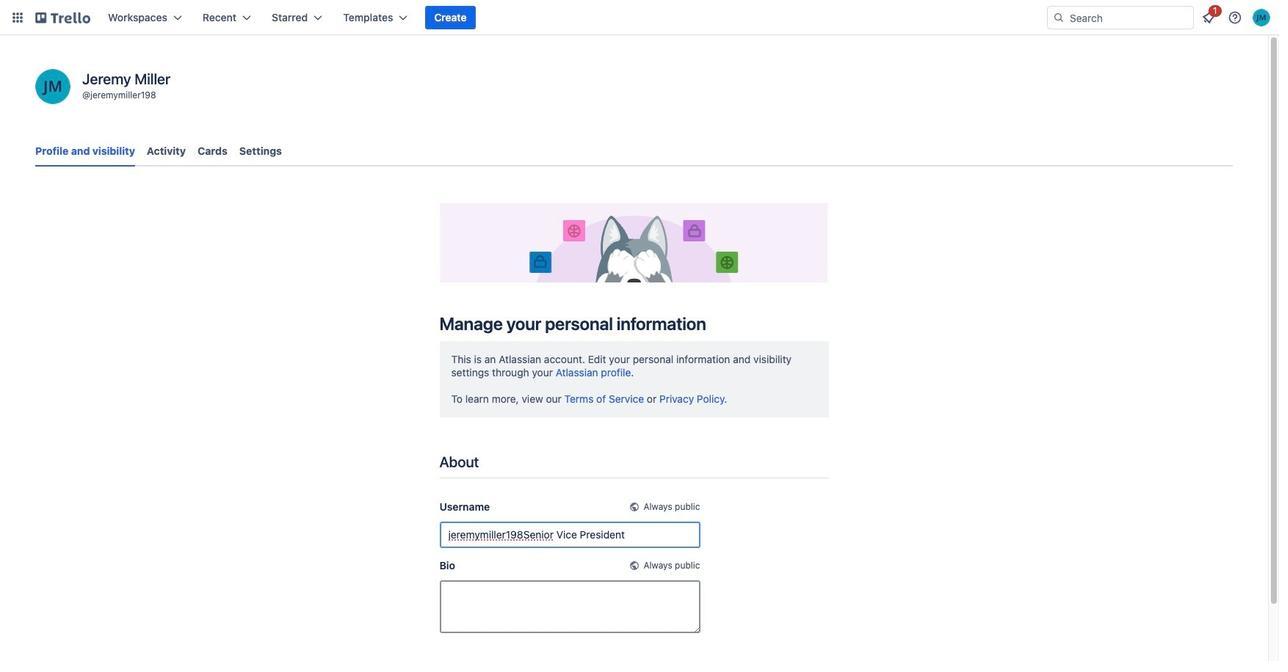 Task type: vqa. For each thing, say whether or not it's contained in the screenshot.
Add To Card
no



Task type: describe. For each thing, give the bounding box(es) containing it.
search image
[[1053, 12, 1065, 23]]

primary element
[[0, 0, 1279, 35]]

Search field
[[1065, 7, 1193, 28]]



Task type: locate. For each thing, give the bounding box(es) containing it.
jeremy miller (jeremymiller198) image
[[1253, 9, 1270, 26]]

back to home image
[[35, 6, 90, 29]]

jeremy miller (jeremymiller198) image
[[35, 69, 70, 104]]

None text field
[[439, 522, 700, 548]]

1 notification image
[[1200, 9, 1217, 26]]

open information menu image
[[1228, 10, 1242, 25]]

None text field
[[439, 581, 700, 633]]



